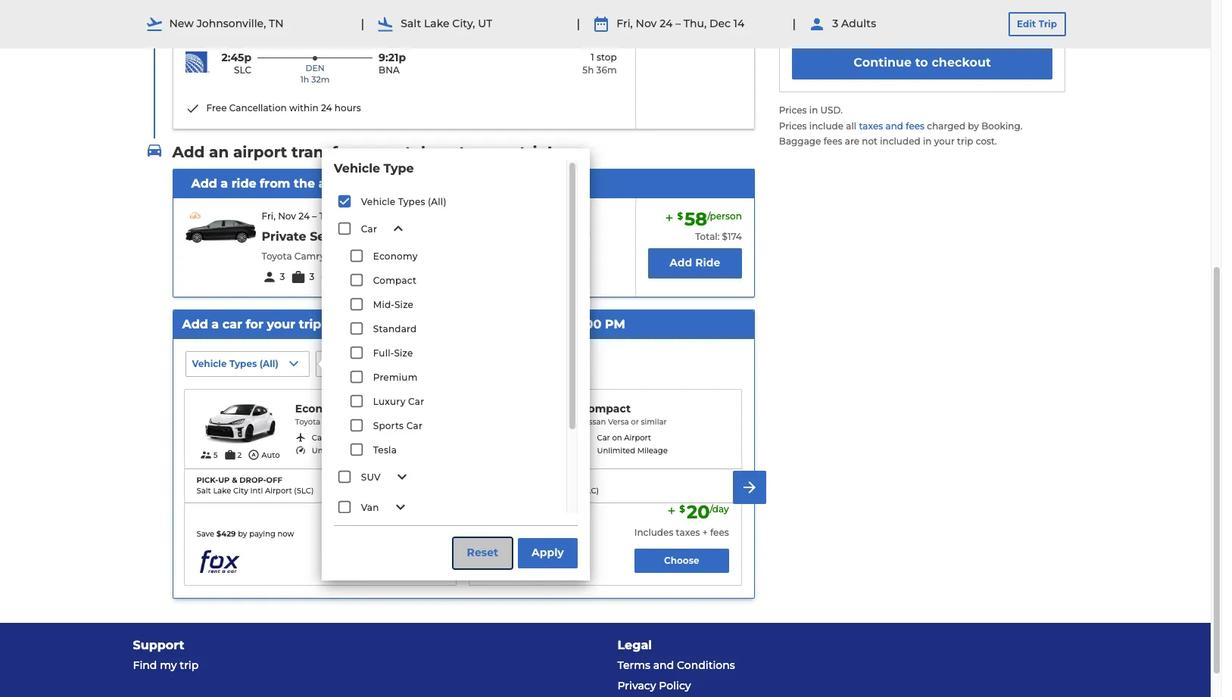 Task type: describe. For each thing, give the bounding box(es) containing it.
(
[[260, 359, 263, 370]]

up for economy
[[218, 476, 230, 486]]

continue to checkout
[[854, 55, 992, 70]]

support find my trip
[[133, 639, 199, 673]]

reset button
[[454, 539, 512, 569]]

economy image
[[197, 403, 283, 447]]

now for compact
[[563, 530, 580, 540]]

see
[[963, 7, 982, 21]]

similar for economy
[[353, 417, 378, 427]]

see if you qualify
[[963, 7, 1054, 21]]

fri, for fri, nov 24 – thu, dec 14 private sedan toyota camry
[[262, 211, 276, 222]]

1 vertical spatial from
[[325, 317, 356, 332]]

find
[[133, 659, 157, 673]]

bna
[[379, 65, 400, 76]]

24 inside the fri, nov 24 – thu, dec 14 private sedan toyota camry
[[299, 211, 310, 222]]

(slc) for compact
[[580, 487, 599, 497]]

compact for compact nissan versa or similar
[[581, 403, 631, 416]]

1 horizontal spatial thu,
[[502, 317, 529, 332]]

unlimited for compact
[[597, 446, 636, 456]]

size for full-
[[394, 348, 413, 359]]

lake for compact
[[499, 487, 517, 497]]

hours
[[335, 102, 361, 114]]

0 horizontal spatial 3
[[280, 271, 285, 282]]

1 pm from the left
[[462, 317, 482, 332]]

edit trip
[[1018, 18, 1058, 30]]

thursday,
[[185, 14, 231, 25]]

car right the sports
[[407, 421, 423, 432]]

edit for edit trip
[[1018, 18, 1037, 30]]

– for fri, nov 24 – thu, dec 14 private sedan toyota camry
[[312, 211, 317, 222]]

unlimited mileage for compact
[[597, 446, 668, 456]]

types for (
[[230, 359, 257, 370]]

10
[[339, 271, 348, 282]]

booking
[[982, 120, 1021, 131]]

on for economy
[[327, 433, 337, 443]]

0 vertical spatial in
[[810, 104, 819, 116]]

– for fri, nov 24 – thu, dec 14
[[676, 17, 681, 30]]

2 horizontal spatial 3
[[833, 17, 839, 30]]

fri, nov 24 – thu, dec 14
[[617, 17, 745, 30]]

add for add a car for your trip from fri, nov 24 11:00 pm to thu, dec 14 1:00 pm
[[182, 317, 208, 332]]

add an airport transfer or rental car to your trip!
[[172, 143, 552, 161]]

add ride button
[[648, 248, 742, 279]]

thu, for fri, nov 24 – thu, dec 14
[[684, 17, 707, 30]]

all
[[847, 120, 857, 131]]

city for compact
[[519, 487, 534, 497]]

legal
[[618, 639, 652, 653]]

taxes inside $ 20 includes taxes + fees
[[391, 528, 415, 539]]

free for free cancellation within 24 hours
[[206, 102, 227, 114]]

paying for compact
[[535, 530, 561, 540]]

transfer
[[292, 143, 354, 161]]

usd.
[[821, 104, 843, 116]]

intl for economy
[[250, 487, 263, 497]]

include
[[810, 120, 844, 131]]

your down type
[[382, 176, 410, 191]]

airport down auto
[[265, 487, 292, 497]]

car on airport for compact
[[597, 433, 652, 443]]

up for compact
[[504, 476, 515, 486]]

a for car
[[212, 317, 219, 332]]

new johnsonville, tn
[[169, 17, 284, 30]]

full-size
[[373, 348, 413, 359]]

9:21p
[[379, 51, 406, 64]]

types for (all)
[[398, 196, 426, 208]]

edit pick-up and drop-off button
[[316, 352, 452, 378]]

tn
[[269, 17, 284, 30]]

$ 58 /person
[[678, 208, 742, 230]]

to inside button
[[916, 55, 929, 70]]

rental
[[379, 143, 426, 161]]

0 vertical spatial car
[[430, 143, 455, 161]]

to right rental
[[459, 143, 476, 161]]

| for 3 adults
[[793, 17, 797, 31]]

car down yaris
[[312, 433, 325, 443]]

drop- for economy
[[240, 476, 266, 486]]

intl for compact
[[536, 487, 549, 497]]

if
[[985, 7, 992, 21]]

slc
[[234, 65, 252, 76]]

reset
[[467, 547, 499, 560]]

+ inside $ 20 includes taxes + fees
[[418, 528, 423, 539]]

2 vertical spatial vehicle
[[192, 359, 227, 370]]

car on airport for economy
[[312, 433, 366, 443]]

vehicle type
[[334, 161, 414, 176]]

economy toyota yaris or similar
[[295, 403, 378, 427]]

0 horizontal spatial from
[[260, 176, 291, 191]]

1 vertical spatial car
[[223, 317, 242, 332]]

by for economy
[[238, 530, 247, 540]]

cancellation for free cancellation
[[534, 227, 591, 238]]

camry
[[295, 251, 325, 262]]

36m
[[597, 64, 617, 75]]

1 horizontal spatial dec
[[533, 317, 558, 332]]

vehicle for vehicle types (all)
[[361, 196, 396, 208]]

standard
[[373, 324, 417, 335]]

vehicle types (all)
[[361, 196, 447, 208]]

fees down /day at the right of the page
[[711, 528, 730, 539]]

fri, nov 24 – thu, dec 14 private sedan toyota camry
[[262, 211, 372, 262]]

car right "sedan"
[[361, 224, 377, 235]]

by inside prices in usd. prices include all taxes and fees charged by booking . baggage fees are not included in your trip cost.
[[969, 120, 980, 131]]

car right luxury
[[408, 396, 425, 408]]

429 for compact
[[507, 530, 521, 540]]

dec for fri, nov 24 – thu, dec 14
[[710, 17, 731, 30]]

car down nissan
[[597, 433, 611, 443]]

1h
[[301, 74, 309, 85]]

my
[[160, 659, 177, 673]]

1 horizontal spatial salt
[[401, 17, 421, 30]]

and inside "legal terms and conditions privacy policy"
[[654, 659, 675, 673]]

salt for economy
[[197, 487, 211, 497]]

5
[[213, 451, 218, 461]]

)
[[275, 359, 279, 370]]

add for add an airport transfer or rental car to your trip!
[[172, 143, 205, 161]]

save for economy
[[197, 530, 215, 540]]

adults
[[842, 17, 877, 30]]

$ for $ 20 /day
[[680, 504, 686, 515]]

0 vertical spatial airport
[[233, 143, 287, 161]]

2 + from the left
[[703, 528, 708, 539]]

58
[[685, 208, 708, 230]]

salt for compact
[[482, 487, 497, 497]]

van
[[361, 503, 379, 514]]

salt lake city, ut
[[401, 17, 493, 30]]

charged
[[928, 120, 966, 131]]

toyota inside economy toyota yaris or similar
[[295, 417, 321, 427]]

5h
[[583, 64, 594, 75]]

suv
[[361, 472, 381, 484]]

add for add a ride from the airport to your hotel and back.
[[191, 176, 217, 191]]

ride for a
[[232, 176, 257, 191]]

cancellation for free cancellation within 24 hours
[[229, 102, 287, 114]]

unlimited mileage for economy
[[312, 446, 383, 456]]

premium
[[373, 372, 418, 384]]

trip
[[1039, 18, 1058, 30]]

cars image
[[145, 141, 163, 160]]

december
[[234, 14, 284, 25]]

united
[[185, 33, 217, 44]]

$ 20 includes taxes + fees
[[349, 502, 444, 539]]

sports
[[373, 421, 404, 432]]

baggage
[[780, 136, 822, 147]]

up inside button
[[368, 359, 381, 370]]

vehicle for vehicle type
[[334, 161, 380, 176]]

your up back.
[[480, 143, 516, 161]]

size for mid-
[[395, 299, 414, 311]]

economy for economy
[[373, 251, 418, 262]]

stop
[[597, 51, 617, 63]]

back.
[[478, 176, 512, 191]]

terms and conditions link
[[618, 656, 1079, 677]]

new
[[169, 17, 194, 30]]

or for compact
[[631, 417, 639, 427]]

off for economy
[[266, 476, 282, 486]]

tesla
[[373, 445, 397, 456]]

| for salt lake city, ut
[[361, 17, 365, 31]]

add for add ride
[[670, 256, 693, 270]]

a for ride
[[221, 176, 228, 191]]

ut
[[478, 17, 493, 30]]

city,
[[453, 17, 476, 30]]

free cancellation
[[511, 227, 591, 238]]

add ride
[[670, 256, 721, 270]]

versa
[[608, 417, 629, 427]]

sports car
[[373, 421, 423, 432]]

and right the hotel
[[450, 176, 474, 191]]

taxes and fees link
[[860, 120, 928, 131]]

similar for compact
[[641, 417, 667, 427]]

add a car for your trip from fri, nov 24 11:00 pm to thu, dec 14 1:00 pm
[[182, 317, 626, 332]]

2 pm from the left
[[605, 317, 626, 332]]

free cancellation within 24 hours
[[206, 102, 361, 114]]

1 horizontal spatial lake
[[424, 17, 450, 30]]

nissan
[[581, 417, 606, 427]]

an
[[209, 143, 229, 161]]

mileage for economy
[[352, 446, 383, 456]]

see if you qualify link
[[780, 7, 1054, 22]]

private
[[262, 229, 307, 244]]

apply
[[532, 547, 564, 560]]

14 inside thursday, december 14 united airlines economy
[[286, 14, 296, 25]]

1 horizontal spatial taxes
[[676, 528, 701, 539]]

qualify
[[1017, 7, 1054, 21]]

luxury car
[[373, 396, 425, 408]]

& for compact
[[517, 476, 523, 486]]

for
[[246, 317, 264, 332]]

automatic transmission. image
[[248, 450, 260, 462]]

trip inside prices in usd. prices include all taxes and fees charged by booking . baggage fees are not included in your trip cost.
[[958, 136, 974, 147]]

pick- inside button
[[344, 359, 368, 370]]



Task type: vqa. For each thing, say whether or not it's contained in the screenshot.
the $ within $ 20 /day
yes



Task type: locate. For each thing, give the bounding box(es) containing it.
1 horizontal spatial +
[[703, 528, 708, 539]]

0 vertical spatial size
[[395, 299, 414, 311]]

fri, up stop
[[617, 17, 633, 30]]

unlimited mileage
[[312, 446, 383, 456], [597, 446, 668, 456]]

save $ 429 by paying now for economy
[[197, 530, 294, 540]]

1 save from the left
[[197, 530, 215, 540]]

2 car on airport from the left
[[597, 433, 652, 443]]

1 horizontal spatial intl
[[536, 487, 549, 497]]

(slc) for economy
[[294, 487, 314, 497]]

trip
[[958, 136, 974, 147], [299, 317, 322, 332], [180, 659, 199, 673]]

den
[[306, 63, 325, 73]]

off inside button
[[431, 359, 444, 370]]

0 horizontal spatial similar
[[353, 417, 378, 427]]

size up add a car for your trip from fri, nov 24 11:00 pm to thu, dec 14 1:00 pm
[[395, 299, 414, 311]]

1 unlimited from the left
[[312, 446, 350, 456]]

dec inside the fri, nov 24 – thu, dec 14 private sedan toyota camry
[[341, 211, 360, 222]]

add down an
[[191, 176, 217, 191]]

1 429 from the left
[[222, 530, 236, 540]]

mid-
[[373, 299, 395, 311]]

0 vertical spatial nov
[[636, 17, 657, 30]]

pick-up & drop-off salt lake city intl airport (slc) down automatic transmission. image
[[197, 476, 314, 497]]

up to 2 pieces of luggage. image
[[224, 450, 236, 462]]

includes up choose
[[635, 528, 674, 539]]

up down compact image
[[504, 476, 515, 486]]

lake left city,
[[424, 17, 450, 30]]

edit trip button
[[1009, 12, 1067, 36]]

or inside compact nissan versa or similar
[[631, 417, 639, 427]]

1 intl from the left
[[250, 487, 263, 497]]

your down charged
[[935, 136, 955, 147]]

nov for fri, nov 24 – thu, dec 14
[[636, 17, 657, 30]]

hotel
[[414, 176, 447, 191]]

mileage for compact
[[638, 446, 668, 456]]

salt down up to 5 people. image
[[197, 487, 211, 497]]

1 vertical spatial trip
[[299, 317, 322, 332]]

the
[[294, 176, 315, 191]]

0 horizontal spatial car on airport
[[312, 433, 366, 443]]

edit left trip
[[1018, 18, 1037, 30]]

2 | from the left
[[577, 17, 581, 31]]

car left for
[[223, 317, 242, 332]]

2 vertical spatial dec
[[533, 317, 558, 332]]

nov for fri, nov 24 – thu, dec 14 private sedan toyota camry
[[278, 211, 296, 222]]

2 vertical spatial economy
[[295, 403, 347, 416]]

by for compact
[[523, 530, 533, 540]]

pm right 1:00 at the left
[[605, 317, 626, 332]]

24
[[660, 17, 673, 30], [321, 102, 332, 114], [299, 211, 310, 222], [410, 317, 426, 332]]

1 horizontal spatial pick-up & drop-off salt lake city intl airport (slc)
[[482, 476, 599, 497]]

1 vertical spatial size
[[394, 348, 413, 359]]

johnsonville,
[[197, 17, 266, 30]]

off down 11:00
[[431, 359, 444, 370]]

economy down tn
[[256, 33, 299, 44]]

edit pick-up and drop-off
[[323, 359, 444, 370]]

thu, for fri, nov 24 – thu, dec 14 private sedan toyota camry
[[319, 211, 339, 222]]

2 paying from the left
[[535, 530, 561, 540]]

&
[[232, 476, 238, 486], [517, 476, 523, 486]]

fri,
[[617, 17, 633, 30], [262, 211, 276, 222], [359, 317, 379, 332]]

lake for economy
[[213, 487, 231, 497]]

2 save from the left
[[482, 530, 500, 540]]

1 horizontal spatial up
[[368, 359, 381, 370]]

1 horizontal spatial or
[[358, 143, 375, 161]]

drop- inside button
[[404, 359, 431, 370]]

0 vertical spatial free
[[206, 102, 227, 114]]

ride for min
[[372, 271, 390, 282]]

or
[[358, 143, 375, 161], [343, 417, 351, 427], [631, 417, 639, 427]]

choose
[[664, 555, 700, 567]]

intl up apply
[[536, 487, 549, 497]]

– inside the fri, nov 24 – thu, dec 14 private sedan toyota camry
[[312, 211, 317, 222]]

1 horizontal spatial unlimited
[[597, 446, 636, 456]]

choose button
[[635, 549, 730, 574]]

0 vertical spatial economy
[[256, 33, 299, 44]]

vehicle down add a ride from the airport to your hotel and back.
[[361, 196, 396, 208]]

1 horizontal spatial 3
[[309, 271, 315, 282]]

taxes
[[860, 120, 884, 131], [391, 528, 415, 539], [676, 528, 701, 539]]

2 prices from the top
[[780, 120, 807, 131]]

2 mileage from the left
[[638, 446, 668, 456]]

20 up 'includes taxes + fees'
[[687, 502, 710, 524]]

includes taxes + fees
[[635, 528, 730, 539]]

auto
[[262, 451, 280, 461]]

0 vertical spatial cancellation
[[229, 102, 287, 114]]

0 horizontal spatial paying
[[249, 530, 276, 540]]

continue to checkout button
[[792, 47, 1054, 79]]

salt up 9:21p
[[401, 17, 421, 30]]

1 horizontal spatial |
[[577, 17, 581, 31]]

0 vertical spatial vehicle
[[334, 161, 380, 176]]

2 size from the top
[[394, 348, 413, 359]]

taxes inside prices in usd. prices include all taxes and fees charged by booking . baggage fees are not included in your trip cost.
[[860, 120, 884, 131]]

vehicle type dialog
[[316, 142, 596, 620]]

0 horizontal spatial lake
[[213, 487, 231, 497]]

trip right my
[[180, 659, 199, 673]]

included
[[881, 136, 921, 147]]

3 down camry
[[309, 271, 315, 282]]

1 horizontal spatial similar
[[641, 417, 667, 427]]

3 | from the left
[[793, 17, 797, 31]]

ride
[[232, 176, 257, 191], [372, 271, 390, 282]]

unlimited mileage down versa
[[597, 446, 668, 456]]

from left the
[[260, 176, 291, 191]]

your inside prices in usd. prices include all taxes and fees charged by booking . baggage fees are not included in your trip cost.
[[935, 136, 955, 147]]

or for economy
[[343, 417, 351, 427]]

free for free cancellation
[[511, 227, 531, 238]]

$ inside $ 58 /person
[[678, 210, 683, 222]]

1 vertical spatial cancellation
[[534, 227, 591, 238]]

0 horizontal spatial by
[[238, 530, 247, 540]]

compact up "mid-size"
[[373, 275, 417, 287]]

0 horizontal spatial edit
[[323, 359, 342, 370]]

2 vertical spatial fri,
[[359, 317, 379, 332]]

1 now from the left
[[278, 530, 294, 540]]

2 horizontal spatial thu,
[[684, 17, 707, 30]]

add a ride from the airport to your hotel and back.
[[191, 176, 512, 191]]

pick- for economy
[[197, 476, 218, 486]]

0 vertical spatial toyota
[[262, 251, 292, 262]]

ride
[[696, 256, 721, 270]]

2 unlimited from the left
[[597, 446, 636, 456]]

edit for edit pick-up and drop-off
[[323, 359, 342, 370]]

salt
[[401, 17, 421, 30], [197, 487, 211, 497], [482, 487, 497, 497]]

2 city from the left
[[519, 487, 534, 497]]

1 + from the left
[[418, 528, 423, 539]]

mid-size
[[373, 299, 414, 311]]

$ inside $ 20 includes taxes + fees
[[395, 504, 400, 515]]

airport
[[339, 433, 366, 443], [625, 433, 652, 443], [265, 487, 292, 497], [551, 487, 578, 497]]

dec for fri, nov 24 – thu, dec 14 private sedan toyota camry
[[341, 211, 360, 222]]

1 horizontal spatial nov
[[382, 317, 407, 332]]

luxury
[[373, 396, 406, 408]]

2 horizontal spatial by
[[969, 120, 980, 131]]

0 horizontal spatial now
[[278, 530, 294, 540]]

.
[[1021, 120, 1023, 131]]

prices in usd. prices include all taxes and fees charged by booking . baggage fees are not included in your trip cost.
[[780, 104, 1023, 147]]

(slc)
[[294, 487, 314, 497], [580, 487, 599, 497]]

0 vertical spatial dec
[[710, 17, 731, 30]]

trip right for
[[299, 317, 322, 332]]

1 car on airport from the left
[[312, 433, 366, 443]]

a down an
[[221, 176, 228, 191]]

2 on from the left
[[613, 433, 623, 443]]

1 horizontal spatial cancellation
[[534, 227, 591, 238]]

2 save $ 429 by paying now from the left
[[482, 530, 580, 540]]

pm
[[462, 317, 482, 332], [605, 317, 626, 332]]

1 horizontal spatial compact
[[581, 403, 631, 416]]

| for fri, nov 24 – thu, dec 14
[[577, 17, 581, 31]]

a
[[221, 176, 228, 191], [212, 317, 219, 332]]

or up vehicle type
[[358, 143, 375, 161]]

1 vertical spatial dec
[[341, 211, 360, 222]]

(all)
[[428, 196, 447, 208]]

types inside vehicle type 'dialog'
[[398, 196, 426, 208]]

airport right the
[[319, 176, 362, 191]]

airport down yaris
[[339, 433, 366, 443]]

unlimited for economy
[[312, 446, 350, 456]]

or inside economy toyota yaris or similar
[[343, 417, 351, 427]]

1 prices from the top
[[780, 104, 807, 116]]

fees inside $ 20 includes taxes + fees
[[425, 528, 444, 539]]

1 horizontal spatial on
[[613, 433, 623, 443]]

0 horizontal spatial |
[[361, 17, 365, 31]]

0 vertical spatial thu,
[[684, 17, 707, 30]]

paying for economy
[[249, 530, 276, 540]]

privacy policy link
[[618, 677, 1079, 697]]

lake
[[424, 17, 450, 30], [213, 487, 231, 497], [499, 487, 517, 497]]

types left (all)
[[398, 196, 426, 208]]

0 horizontal spatial fri,
[[262, 211, 276, 222]]

1 horizontal spatial car on airport
[[597, 433, 652, 443]]

1 horizontal spatial in
[[924, 136, 932, 147]]

0 vertical spatial edit
[[1018, 18, 1037, 30]]

add left ride
[[670, 256, 693, 270]]

includes inside $ 20 includes taxes + fees
[[349, 528, 389, 539]]

20 right van
[[402, 502, 425, 524]]

2:45p
[[222, 51, 252, 64]]

on for compact
[[613, 433, 623, 443]]

2
[[238, 451, 242, 461]]

1 city from the left
[[233, 487, 248, 497]]

pick- down up to 5 people. image
[[197, 476, 218, 486]]

1 horizontal spatial &
[[517, 476, 523, 486]]

pick- left full-
[[344, 359, 368, 370]]

2 horizontal spatial |
[[793, 17, 797, 31]]

+ down $ 20 /day
[[703, 528, 708, 539]]

free down back.
[[511, 227, 531, 238]]

from down 10 on the top of page
[[325, 317, 356, 332]]

0 vertical spatial compact
[[373, 275, 417, 287]]

in down charged
[[924, 136, 932, 147]]

1 horizontal spatial fri,
[[359, 317, 379, 332]]

+ left reset button
[[418, 528, 423, 539]]

/day
[[710, 504, 730, 515]]

find my trip link
[[133, 656, 594, 677]]

1 vertical spatial thu,
[[319, 211, 339, 222]]

fees up included
[[906, 120, 925, 131]]

toyota inside the fri, nov 24 – thu, dec 14 private sedan toyota camry
[[262, 251, 292, 262]]

1 vertical spatial economy
[[373, 251, 418, 262]]

up up premium
[[368, 359, 381, 370]]

from
[[260, 176, 291, 191], [325, 317, 356, 332]]

to right 11:00
[[485, 317, 498, 332]]

2 horizontal spatial nov
[[636, 17, 657, 30]]

min
[[351, 271, 369, 282]]

your right for
[[267, 317, 296, 332]]

1 horizontal spatial 20
[[687, 502, 710, 524]]

policy
[[659, 680, 692, 693]]

fri, for fri, nov 24 – thu, dec 14
[[617, 17, 633, 30]]

drop- down compact image
[[525, 476, 552, 486]]

off down auto
[[266, 476, 282, 486]]

lake down 5
[[213, 487, 231, 497]]

economy up time
[[373, 251, 418, 262]]

intl down automatic transmission. image
[[250, 487, 263, 497]]

off down compact image
[[552, 476, 568, 486]]

1 | from the left
[[361, 17, 365, 31]]

2 20 from the left
[[687, 502, 710, 524]]

apply button
[[518, 539, 578, 569]]

1 & from the left
[[232, 476, 238, 486]]

20 for $ 20 includes taxes + fees
[[402, 502, 425, 524]]

1 horizontal spatial –
[[676, 17, 681, 30]]

pick-up & drop-off salt lake city intl airport (slc) for economy
[[197, 476, 314, 497]]

2 horizontal spatial trip
[[958, 136, 974, 147]]

up to 5 people. image
[[200, 450, 212, 462]]

are
[[845, 136, 860, 147]]

fri, inside the fri, nov 24 – thu, dec 14 private sedan toyota camry
[[262, 211, 276, 222]]

dec
[[710, 17, 731, 30], [341, 211, 360, 222], [533, 317, 558, 332]]

1 horizontal spatial save
[[482, 530, 500, 540]]

2 similar from the left
[[641, 417, 667, 427]]

0 horizontal spatial taxes
[[391, 528, 415, 539]]

economy for economy toyota yaris or similar
[[295, 403, 347, 416]]

you
[[995, 7, 1014, 21]]

1 size from the top
[[395, 299, 414, 311]]

airport
[[233, 143, 287, 161], [319, 176, 362, 191]]

fees down 'include'
[[824, 136, 843, 147]]

and inside button
[[383, 359, 402, 370]]

drop- up premium
[[404, 359, 431, 370]]

up down up to 2 pieces of luggage. icon
[[218, 476, 230, 486]]

0 horizontal spatial pick-
[[197, 476, 218, 486]]

salt up reset at the bottom left of the page
[[482, 487, 497, 497]]

32m
[[312, 74, 330, 85]]

trip left cost.
[[958, 136, 974, 147]]

drop- for compact
[[525, 476, 552, 486]]

and up premium
[[383, 359, 402, 370]]

2 horizontal spatial dec
[[710, 17, 731, 30]]

and up included
[[886, 120, 904, 131]]

pick- for compact
[[482, 476, 504, 486]]

1 horizontal spatial city
[[519, 487, 534, 497]]

compact inside vehicle type 'dialog'
[[373, 275, 417, 287]]

types left (
[[230, 359, 257, 370]]

1 horizontal spatial includes
[[635, 528, 674, 539]]

0 horizontal spatial off
[[266, 476, 282, 486]]

similar inside economy toyota yaris or similar
[[353, 417, 378, 427]]

1 horizontal spatial edit
[[1018, 18, 1037, 30]]

0 vertical spatial from
[[260, 176, 291, 191]]

0 horizontal spatial pm
[[462, 317, 482, 332]]

airport down versa
[[625, 433, 652, 443]]

save for compact
[[482, 530, 500, 540]]

pick-
[[344, 359, 368, 370], [197, 476, 218, 486], [482, 476, 504, 486]]

0 horizontal spatial city
[[233, 487, 248, 497]]

1 horizontal spatial trip
[[299, 317, 322, 332]]

toyota down private on the left of the page
[[262, 251, 292, 262]]

total:
[[696, 231, 720, 242]]

1 vertical spatial edit
[[323, 359, 342, 370]]

2 vertical spatial nov
[[382, 317, 407, 332]]

compact nissan versa or similar
[[581, 403, 667, 427]]

2 pick-up & drop-off salt lake city intl airport (slc) from the left
[[482, 476, 599, 497]]

0 horizontal spatial nov
[[278, 211, 296, 222]]

0 horizontal spatial save $ 429 by paying now
[[197, 530, 294, 540]]

similar down luxury
[[353, 417, 378, 427]]

vehicle
[[334, 161, 380, 176], [361, 196, 396, 208], [192, 359, 227, 370]]

$ for $ 20 includes taxes + fees
[[395, 504, 400, 515]]

car on airport down versa
[[597, 433, 652, 443]]

and up policy
[[654, 659, 675, 673]]

1 vertical spatial airport
[[319, 176, 362, 191]]

car
[[361, 224, 377, 235], [408, 396, 425, 408], [407, 421, 423, 432], [312, 433, 325, 443], [597, 433, 611, 443]]

trip!
[[520, 143, 552, 161]]

and inside prices in usd. prices include all taxes and fees charged by booking . baggage fees are not included in your trip cost.
[[886, 120, 904, 131]]

size up premium
[[394, 348, 413, 359]]

1 mileage from the left
[[352, 446, 383, 456]]

add up vehicle types ( all )
[[182, 317, 208, 332]]

vehicle left (
[[192, 359, 227, 370]]

to down vehicle type
[[365, 176, 378, 191]]

1 on from the left
[[327, 433, 337, 443]]

checkout
[[932, 55, 992, 70]]

den 1h 32m
[[301, 63, 330, 85]]

1 vertical spatial in
[[924, 136, 932, 147]]

pm right 11:00
[[462, 317, 482, 332]]

2 (slc) from the left
[[580, 487, 599, 497]]

1 horizontal spatial by
[[523, 530, 533, 540]]

united airlines-image image
[[185, 51, 210, 73]]

2 vertical spatial trip
[[180, 659, 199, 673]]

economy inside economy toyota yaris or similar
[[295, 403, 347, 416]]

economy inside thursday, december 14 united airlines economy
[[256, 33, 299, 44]]

0 horizontal spatial in
[[810, 104, 819, 116]]

city for economy
[[233, 487, 248, 497]]

pick- down compact image
[[482, 476, 504, 486]]

city down 2
[[233, 487, 248, 497]]

1 horizontal spatial free
[[511, 227, 531, 238]]

1 horizontal spatial 429
[[507, 530, 521, 540]]

unlimited down versa
[[597, 446, 636, 456]]

1 vertical spatial –
[[312, 211, 317, 222]]

vehicle up add a ride from the airport to your hotel and back.
[[334, 161, 380, 176]]

2 unlimited mileage from the left
[[597, 446, 668, 456]]

/person
[[708, 210, 742, 222]]

lake up reset at the bottom left of the page
[[499, 487, 517, 497]]

3 left adults
[[833, 17, 839, 30]]

1 save $ 429 by paying now from the left
[[197, 530, 294, 540]]

fri, down mid-
[[359, 317, 379, 332]]

1 paying from the left
[[249, 530, 276, 540]]

mileage
[[352, 446, 383, 456], [638, 446, 668, 456]]

unlimited mileage down yaris
[[312, 446, 383, 456]]

time
[[392, 271, 413, 282]]

ride left the
[[232, 176, 257, 191]]

1 horizontal spatial drop-
[[404, 359, 431, 370]]

pick-up & drop-off salt lake city intl airport (slc)
[[197, 476, 314, 497], [482, 476, 599, 497]]

save $ 429 by paying now for compact
[[482, 530, 580, 540]]

airport up apply
[[551, 487, 578, 497]]

similar inside compact nissan versa or similar
[[641, 417, 667, 427]]

9:21p bna
[[379, 51, 406, 76]]

0 horizontal spatial or
[[343, 417, 351, 427]]

$ for $ 58 /person
[[678, 210, 683, 222]]

nov inside the fri, nov 24 – thu, dec 14 private sedan toyota camry
[[278, 211, 296, 222]]

& for economy
[[232, 476, 238, 486]]

economy inside vehicle type 'dialog'
[[373, 251, 418, 262]]

1 vertical spatial nov
[[278, 211, 296, 222]]

similar right versa
[[641, 417, 667, 427]]

mileage down compact nissan versa or similar
[[638, 446, 668, 456]]

unlimited
[[312, 446, 350, 456], [597, 446, 636, 456]]

add inside button
[[670, 256, 693, 270]]

1 horizontal spatial car
[[430, 143, 455, 161]]

0 horizontal spatial 20
[[402, 502, 425, 524]]

now for economy
[[278, 530, 294, 540]]

edit up economy toyota yaris or similar
[[323, 359, 342, 370]]

11:00
[[429, 317, 458, 332]]

add left an
[[172, 143, 205, 161]]

to
[[916, 55, 929, 70], [459, 143, 476, 161], [365, 176, 378, 191], [485, 317, 498, 332]]

compact inside compact nissan versa or similar
[[581, 403, 631, 416]]

2 intl from the left
[[536, 487, 549, 497]]

to right "continue"
[[916, 55, 929, 70]]

in left "usd."
[[810, 104, 819, 116]]

fri, up private on the left of the page
[[262, 211, 276, 222]]

2 now from the left
[[563, 530, 580, 540]]

1 horizontal spatial paying
[[535, 530, 561, 540]]

off for compact
[[552, 476, 568, 486]]

0 horizontal spatial dec
[[341, 211, 360, 222]]

compact image
[[482, 403, 569, 447]]

cost.
[[976, 136, 998, 147]]

$
[[678, 210, 683, 222], [395, 504, 400, 515], [680, 504, 686, 515], [217, 530, 222, 540], [502, 530, 507, 540]]

fees left reset button
[[425, 528, 444, 539]]

1 20 from the left
[[402, 502, 425, 524]]

pick-up & drop-off salt lake city intl airport (slc) for compact
[[482, 476, 599, 497]]

types
[[398, 196, 426, 208], [230, 359, 257, 370]]

your
[[935, 136, 955, 147], [480, 143, 516, 161], [382, 176, 410, 191], [267, 317, 296, 332]]

a left for
[[212, 317, 219, 332]]

car on airport down yaris
[[312, 433, 366, 443]]

free up an
[[206, 102, 227, 114]]

0 horizontal spatial compact
[[373, 275, 417, 287]]

within
[[289, 102, 319, 114]]

1 pick-up & drop-off salt lake city intl airport (slc) from the left
[[197, 476, 314, 497]]

14
[[286, 14, 296, 25], [734, 17, 745, 30], [362, 211, 372, 222], [561, 317, 574, 332]]

1 vertical spatial toyota
[[295, 417, 321, 427]]

1 similar from the left
[[353, 417, 378, 427]]

economy
[[256, 33, 299, 44], [373, 251, 418, 262], [295, 403, 347, 416]]

0 horizontal spatial (slc)
[[294, 487, 314, 497]]

trip inside 'support find my trip'
[[180, 659, 199, 673]]

2 horizontal spatial up
[[504, 476, 515, 486]]

20
[[402, 502, 425, 524], [687, 502, 710, 524]]

14 inside the fri, nov 24 – thu, dec 14 private sedan toyota camry
[[362, 211, 372, 222]]

airport right an
[[233, 143, 287, 161]]

1 unlimited mileage from the left
[[312, 446, 383, 456]]

1
[[591, 51, 595, 63]]

1 (slc) from the left
[[294, 487, 314, 497]]

includes down van
[[349, 528, 389, 539]]

1 includes from the left
[[349, 528, 389, 539]]

& down 2
[[232, 476, 238, 486]]

thu, inside the fri, nov 24 – thu, dec 14 private sedan toyota camry
[[319, 211, 339, 222]]

0 vertical spatial types
[[398, 196, 426, 208]]

on down versa
[[613, 433, 623, 443]]

20 inside $ 20 includes taxes + fees
[[402, 502, 425, 524]]

$ inside $ 20 /day
[[680, 504, 686, 515]]

1 vertical spatial prices
[[780, 120, 807, 131]]

2 429 from the left
[[507, 530, 521, 540]]

1 horizontal spatial types
[[398, 196, 426, 208]]

on down yaris
[[327, 433, 337, 443]]

conditions
[[677, 659, 736, 673]]

or right yaris
[[343, 417, 351, 427]]

20 for $ 20 /day
[[687, 502, 710, 524]]

compact for compact
[[373, 275, 417, 287]]

2 & from the left
[[517, 476, 523, 486]]

$ 20 /day
[[680, 502, 730, 524]]

0 horizontal spatial thu,
[[319, 211, 339, 222]]

1 horizontal spatial pick-
[[344, 359, 368, 370]]

privacy
[[618, 680, 657, 693]]

compact up nissan
[[581, 403, 631, 416]]

429 for economy
[[222, 530, 236, 540]]

add
[[172, 143, 205, 161], [191, 176, 217, 191], [670, 256, 693, 270], [182, 317, 208, 332]]

0 vertical spatial –
[[676, 17, 681, 30]]

0 horizontal spatial on
[[327, 433, 337, 443]]

2 includes from the left
[[635, 528, 674, 539]]

1 horizontal spatial a
[[221, 176, 228, 191]]



